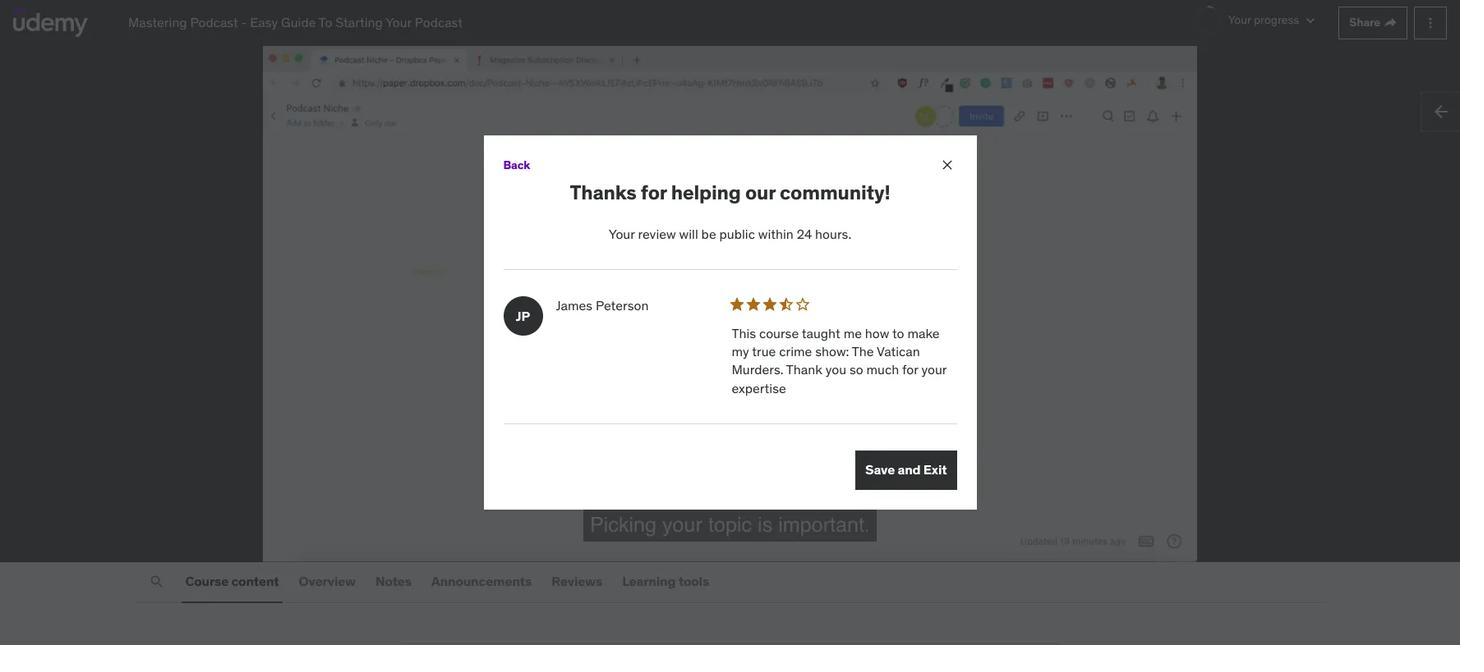 Task type: locate. For each thing, give the bounding box(es) containing it.
for down 'vatican'
[[902, 362, 919, 378]]

murders.
[[732, 362, 784, 378]]

podcast left -
[[190, 14, 238, 31]]

1 vertical spatial your
[[609, 226, 635, 242]]

much
[[867, 362, 899, 378]]

podcast
[[190, 14, 238, 31], [415, 14, 463, 31]]

1 horizontal spatial for
[[902, 362, 919, 378]]

your
[[386, 14, 412, 31], [609, 226, 635, 242]]

helping
[[671, 180, 741, 205]]

notes
[[376, 574, 412, 590]]

your review will be public within 24 hours.
[[609, 226, 852, 242]]

within
[[758, 226, 794, 242]]

crime
[[779, 343, 812, 360]]

0 horizontal spatial podcast
[[190, 14, 238, 31]]

xsmall image
[[1384, 16, 1397, 29]]

24
[[797, 226, 812, 242]]

for inside this course taught me how to make my true crime show: the vatican murders. thank you so much for your expertise
[[902, 362, 919, 378]]

0 vertical spatial for
[[641, 180, 667, 205]]

medium image
[[1432, 102, 1451, 122]]

-
[[241, 14, 247, 31]]

your right starting
[[386, 14, 412, 31]]

thanks for helping our community! dialog
[[484, 136, 977, 510]]

james
[[556, 298, 593, 314]]

for
[[641, 180, 667, 205], [902, 362, 919, 378]]

your left review
[[609, 226, 635, 242]]

2 podcast from the left
[[415, 14, 463, 31]]

thanks
[[570, 180, 637, 205]]

0 horizontal spatial for
[[641, 180, 667, 205]]

be
[[702, 226, 716, 242]]

learning tools button
[[619, 563, 713, 602]]

back
[[503, 157, 530, 172]]

save and exit
[[865, 462, 947, 479]]

james peterson
[[556, 298, 649, 314]]

announcements button
[[428, 563, 535, 602]]

to
[[892, 325, 904, 341]]

your inside thanks for helping our community! dialog
[[609, 226, 635, 242]]

for up review
[[641, 180, 667, 205]]

so
[[850, 362, 863, 378]]

public
[[720, 226, 755, 242]]

notes button
[[372, 563, 415, 602]]

udemy image
[[13, 9, 88, 37]]

make
[[908, 325, 940, 341]]

peterson
[[596, 298, 649, 314]]

1 horizontal spatial podcast
[[415, 14, 463, 31]]

overview button
[[295, 563, 359, 602]]

1 horizontal spatial your
[[609, 226, 635, 242]]

video player region
[[0, 46, 1460, 563]]

podcast right starting
[[415, 14, 463, 31]]

1 vertical spatial for
[[902, 362, 919, 378]]

course
[[759, 325, 799, 341]]

announcements
[[431, 574, 532, 590]]

learning tools
[[622, 574, 709, 590]]

this
[[732, 325, 756, 341]]

1 podcast from the left
[[190, 14, 238, 31]]

0 vertical spatial your
[[386, 14, 412, 31]]

will
[[679, 226, 698, 242]]

and
[[898, 462, 921, 479]]

the
[[852, 343, 874, 360]]



Task type: describe. For each thing, give the bounding box(es) containing it.
share button
[[1339, 6, 1408, 39]]

hours.
[[815, 226, 852, 242]]

overview
[[299, 574, 356, 590]]

thank
[[786, 362, 823, 378]]

content
[[231, 574, 279, 590]]

me
[[844, 325, 862, 341]]

tools
[[679, 574, 709, 590]]

community!
[[780, 180, 890, 205]]

guide
[[281, 14, 316, 31]]

learning
[[622, 574, 676, 590]]

course
[[185, 574, 229, 590]]

starting
[[335, 14, 383, 31]]

save and exit button
[[856, 451, 957, 491]]

course content button
[[182, 563, 282, 602]]

search image
[[149, 574, 166, 591]]

expertise
[[732, 380, 786, 397]]

show:
[[815, 343, 849, 360]]

back button
[[503, 149, 530, 182]]

save
[[865, 462, 895, 479]]

you
[[826, 362, 847, 378]]

how
[[865, 325, 890, 341]]

exit
[[924, 462, 947, 479]]

back thanks for helping our community!
[[503, 157, 890, 205]]

to
[[319, 14, 332, 31]]

mastering podcast -  easy guide to starting your podcast link
[[128, 13, 463, 32]]

my
[[732, 343, 749, 360]]

easy
[[250, 14, 278, 31]]

taught
[[802, 325, 841, 341]]

0 horizontal spatial your
[[386, 14, 412, 31]]

for inside back thanks for helping our community!
[[641, 180, 667, 205]]

true
[[752, 343, 776, 360]]

review
[[638, 226, 676, 242]]

jp
[[516, 308, 530, 324]]

your
[[922, 362, 947, 378]]

course content
[[185, 574, 279, 590]]

reviews
[[552, 574, 603, 590]]

our
[[745, 180, 776, 205]]

mastering podcast -  easy guide to starting your podcast
[[128, 14, 463, 31]]

reviews button
[[548, 563, 606, 602]]

close modal image
[[939, 157, 955, 173]]

share
[[1350, 15, 1381, 30]]

vatican
[[877, 343, 920, 360]]

mastering
[[128, 14, 187, 31]]

this course taught me how to make my true crime show: the vatican murders. thank you so much for your expertise
[[732, 325, 947, 397]]



Task type: vqa. For each thing, say whether or not it's contained in the screenshot.
to
yes



